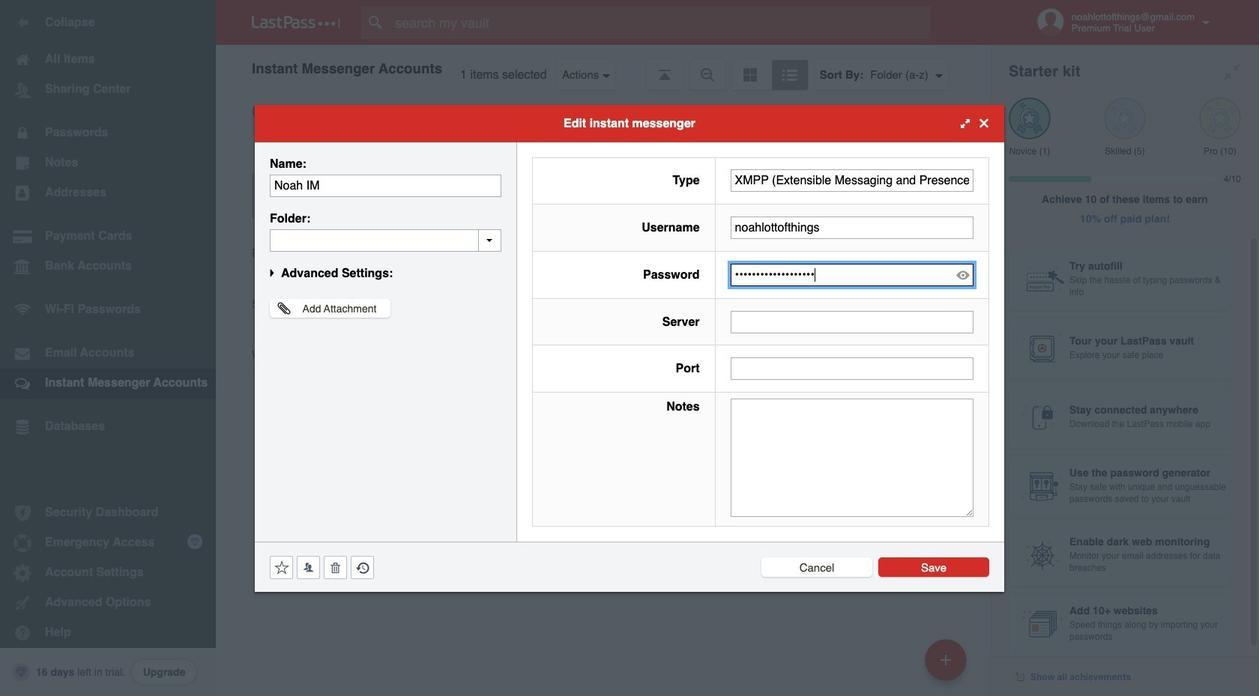 Task type: vqa. For each thing, say whether or not it's contained in the screenshot.
'LastPass' image
yes



Task type: locate. For each thing, give the bounding box(es) containing it.
vault options navigation
[[216, 45, 991, 90]]

None text field
[[270, 174, 501, 197], [730, 217, 974, 239], [730, 358, 974, 380], [730, 399, 974, 517], [270, 174, 501, 197], [730, 217, 974, 239], [730, 358, 974, 380], [730, 399, 974, 517]]

None password field
[[730, 264, 974, 286]]

Search search field
[[361, 6, 960, 39]]

new item navigation
[[920, 635, 976, 696]]

lastpass image
[[252, 16, 340, 29]]

None text field
[[730, 170, 974, 192], [270, 229, 501, 251], [730, 311, 974, 333], [730, 170, 974, 192], [270, 229, 501, 251], [730, 311, 974, 333]]

dialog
[[255, 105, 1004, 592]]



Task type: describe. For each thing, give the bounding box(es) containing it.
main navigation navigation
[[0, 0, 216, 696]]

search my vault text field
[[361, 6, 960, 39]]

new item image
[[941, 655, 951, 665]]



